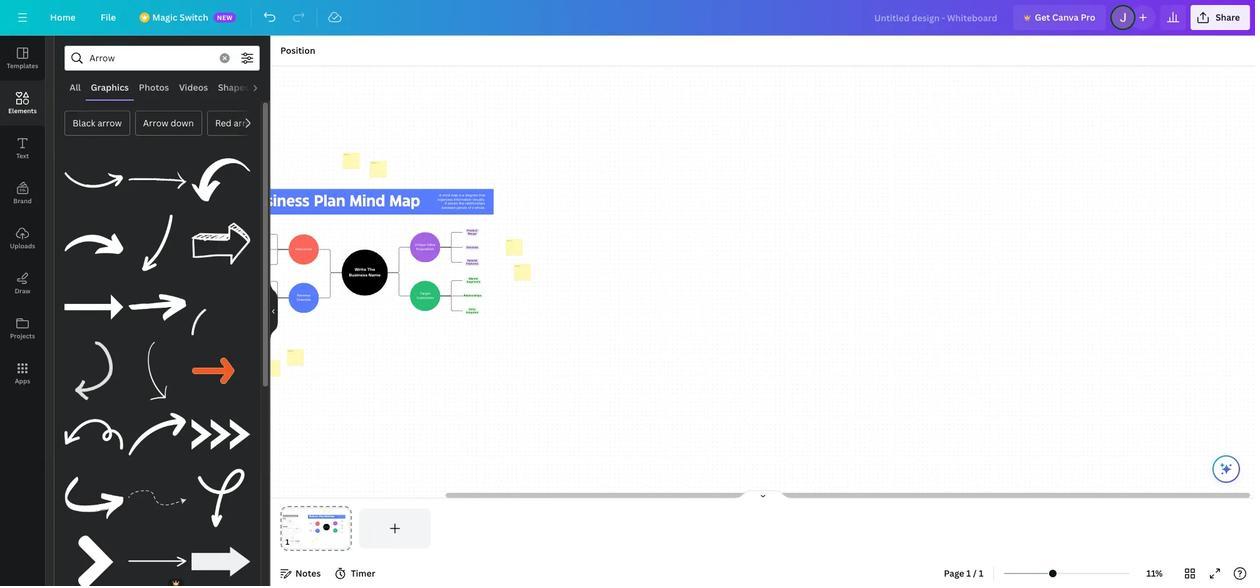 Task type: describe. For each thing, give the bounding box(es) containing it.
brushstroke arrow smooth curve down small image
[[64, 215, 123, 273]]

product range
[[467, 230, 477, 235]]

down
[[171, 117, 194, 129]]

information
[[453, 198, 471, 202]]

visually.
[[472, 198, 485, 202]]

uploads button
[[0, 216, 45, 261]]

it
[[444, 202, 447, 206]]

elements
[[8, 106, 37, 115]]

black arrow button
[[64, 111, 130, 136]]

timer button
[[331, 564, 380, 584]]

share
[[1216, 11, 1240, 23]]

main menu bar
[[0, 0, 1255, 36]]

Search elements search field
[[90, 46, 212, 70]]

range
[[468, 233, 476, 235]]

switch
[[180, 11, 208, 23]]

uploads
[[10, 242, 35, 250]]

projects button
[[0, 306, 45, 351]]

draw button
[[0, 261, 45, 306]]

1 1 from the left
[[966, 568, 971, 580]]

red arrow
[[215, 117, 258, 129]]

share button
[[1191, 5, 1250, 30]]

that
[[479, 193, 485, 197]]

between
[[442, 206, 455, 210]]

file
[[101, 11, 116, 23]]

services
[[466, 246, 478, 249]]

position
[[280, 44, 315, 56]]

black
[[73, 117, 95, 129]]

special
[[467, 260, 477, 262]]

arrow for red arrow
[[234, 117, 258, 129]]

timer
[[351, 568, 375, 580]]

canva assistant image
[[1219, 462, 1234, 477]]

get canva pro
[[1035, 11, 1095, 23]]

arrow down
[[143, 117, 194, 129]]

shapes
[[218, 81, 249, 93]]

brushstroke arrow rapid small image
[[128, 278, 187, 337]]

audio button
[[254, 76, 289, 100]]

of
[[468, 206, 471, 210]]

mind
[[442, 193, 450, 197]]

magic
[[152, 11, 177, 23]]

page
[[944, 568, 964, 580]]

product
[[467, 230, 477, 232]]

videos
[[179, 81, 208, 93]]

segments
[[466, 281, 480, 284]]

file button
[[91, 5, 126, 30]]

pieces
[[456, 206, 467, 210]]

red
[[215, 117, 232, 129]]

11% button
[[1134, 564, 1175, 584]]

early
[[469, 308, 475, 311]]

hide image
[[270, 281, 278, 341]]

2 1 from the left
[[979, 568, 983, 580]]

videos button
[[174, 76, 213, 100]]

magic switch
[[152, 11, 208, 23]]

pro
[[1081, 11, 1095, 23]]

get canva pro button
[[1014, 5, 1105, 30]]

map
[[451, 193, 458, 197]]

brushstroke arrow smooth round curve image
[[64, 469, 123, 528]]



Task type: vqa. For each thing, say whether or not it's contained in the screenshot.
can within I am not a design expert. How can I learn how to use Canva for Education in the classroom?
no



Task type: locate. For each thing, give the bounding box(es) containing it.
side panel tab list
[[0, 36, 45, 396]]

a
[[462, 193, 464, 197], [472, 206, 474, 210]]

home link
[[40, 5, 86, 30]]

audio
[[259, 81, 284, 93]]

arrow inside button
[[97, 117, 122, 129]]

1 arrow from the left
[[97, 117, 122, 129]]

a right is
[[462, 193, 464, 197]]

0 horizontal spatial arrow
[[97, 117, 122, 129]]

11%
[[1147, 568, 1163, 580]]

new
[[217, 13, 233, 22]]

diagram
[[465, 193, 478, 197]]

arrow right 'red'
[[234, 117, 258, 129]]

2 arrow from the left
[[234, 117, 258, 129]]

arrow inside "button"
[[234, 117, 258, 129]]

all
[[69, 81, 81, 93]]

adopters
[[466, 311, 478, 314]]

shows
[[448, 202, 458, 206]]

apps
[[15, 377, 30, 386]]

arrow
[[143, 117, 168, 129]]

arrow right black
[[97, 117, 122, 129]]

arrow
[[97, 117, 122, 129], [234, 117, 258, 129]]

is
[[458, 193, 461, 197]]

page 1 / 1
[[944, 568, 983, 580]]

1 horizontal spatial 1
[[979, 568, 983, 580]]

whole.
[[475, 206, 485, 210]]

graphics
[[91, 81, 129, 93]]

brushstroke arrow rapid curved long image
[[64, 151, 123, 209]]

shapes button
[[213, 76, 254, 100]]

text button
[[0, 126, 45, 171]]

1
[[966, 568, 971, 580], [979, 568, 983, 580]]

a
[[439, 193, 441, 197]]

0 horizontal spatial 1
[[966, 568, 971, 580]]

1 vertical spatial a
[[472, 206, 474, 210]]

notes
[[295, 568, 321, 580]]

brand button
[[0, 171, 45, 216]]

1 horizontal spatial arrow
[[234, 117, 258, 129]]

Page title text field
[[295, 536, 300, 549]]

elements button
[[0, 81, 45, 126]]

/
[[973, 568, 977, 580]]

text
[[16, 151, 29, 160]]

arrow down button
[[135, 111, 202, 136]]

0 vertical spatial a
[[462, 193, 464, 197]]

all button
[[64, 76, 86, 100]]

arrow for black arrow
[[97, 117, 122, 129]]

red arrow button
[[207, 111, 266, 136]]

photos button
[[134, 76, 174, 100]]

notes button
[[275, 564, 326, 584]]

the
[[459, 202, 464, 206]]

relationships
[[463, 295, 481, 298]]

position button
[[275, 41, 320, 61]]

canva
[[1052, 11, 1079, 23]]

black arrow
[[73, 117, 122, 129]]

a mind map is a diagram that organizes information visually. it shows the relationships between pieces of a whole.
[[437, 193, 485, 210]]

brand
[[13, 197, 32, 205]]

graphics button
[[86, 76, 134, 100]]

special features
[[466, 260, 478, 265]]

market
[[469, 278, 478, 281]]

brushstroke arrow smooth curve down image
[[192, 151, 250, 209]]

templates
[[7, 61, 38, 70]]

group
[[192, 143, 250, 209], [64, 151, 123, 209], [128, 207, 187, 273], [64, 215, 123, 273], [128, 278, 187, 337], [192, 278, 250, 337], [64, 334, 123, 400], [192, 342, 250, 400], [192, 405, 250, 464], [192, 462, 250, 528], [64, 469, 123, 528], [128, 533, 187, 587], [192, 533, 250, 587]]

a right of
[[472, 206, 474, 210]]

early adopters
[[466, 308, 478, 314]]

organizes
[[437, 198, 452, 202]]

Design title text field
[[864, 5, 1009, 30]]

photos
[[139, 81, 169, 93]]

draw
[[15, 287, 30, 295]]

page 1 image
[[280, 509, 352, 549]]

market segments
[[466, 278, 480, 284]]

templates button
[[0, 36, 45, 81]]

white arrow right element image
[[192, 405, 250, 464]]

relationships
[[465, 202, 485, 206]]

1 right /
[[979, 568, 983, 580]]

1 horizontal spatial a
[[472, 206, 474, 210]]

apps button
[[0, 351, 45, 396]]

features
[[466, 263, 478, 265]]

arrow shape image
[[192, 533, 250, 587]]

0 horizontal spatial a
[[462, 193, 464, 197]]

get
[[1035, 11, 1050, 23]]

home
[[50, 11, 76, 23]]

1 left /
[[966, 568, 971, 580]]

projects
[[10, 332, 35, 341]]

hide pages image
[[733, 490, 793, 500]]



